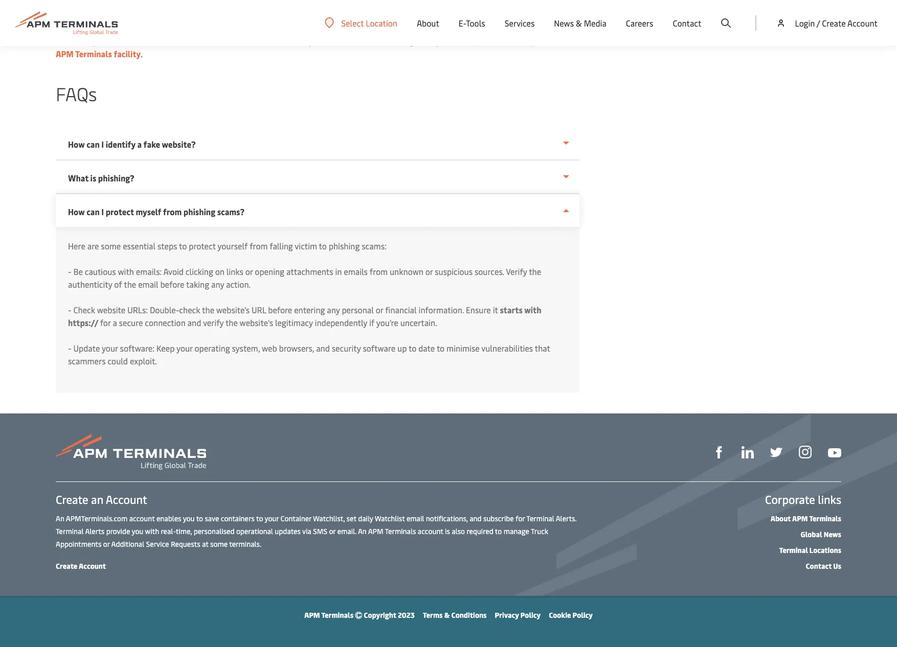 Task type: locate. For each thing, give the bounding box(es) containing it.
facility
[[114, 48, 141, 59]]

1 horizontal spatial links
[[818, 492, 842, 507]]

0 horizontal spatial are
[[87, 240, 99, 252]]

before
[[160, 279, 184, 290], [268, 304, 292, 316]]

can inside how can i protect myself from phishing scams? dropdown button
[[87, 206, 100, 217]]

from right 'emails'
[[370, 266, 388, 277]]

notifications,
[[426, 514, 468, 524]]

1 vertical spatial &
[[444, 611, 450, 621]]

vulnerabilities
[[482, 343, 533, 354]]

suspicious
[[435, 266, 473, 277]]

your up communication on the right of the page
[[495, 10, 511, 21]]

1 data from the left
[[162, 10, 179, 21]]

up
[[398, 343, 407, 354]]

with inside an apmterminals.com account enables you to save containers to your container watchlist, set daily watchlist email notifications, and subscribe for terminal alerts. terminal alerts provide you with real-time, personalised operational updates via sms or email. an apm terminals account is also required to manage truck appointments or additional service requests at some terminals.
[[145, 527, 159, 537]]

0 horizontal spatial policy
[[521, 611, 541, 621]]

contact us link
[[806, 562, 842, 571]]

1 horizontal spatial data
[[513, 10, 529, 21]]

1 vertical spatial -
[[68, 304, 71, 316]]

terminal up truck
[[527, 514, 554, 524]]

1 horizontal spatial contact
[[806, 562, 832, 571]]

- be cautious with emails: avoid clicking on links or opening attachments in emails from unknown or suspicious sources. verify the authenticity of the email before taking any action.
[[68, 266, 541, 290]]

shape link
[[713, 445, 725, 459]]

/
[[817, 17, 820, 29]]

1 vertical spatial how
[[68, 206, 85, 217]]

i left identify
[[101, 139, 104, 150]]

links up about apm terminals
[[818, 492, 842, 507]]

news up the locations
[[824, 530, 842, 540]]

0 vertical spatial are
[[325, 35, 336, 47]]

account left enables on the left
[[129, 514, 155, 524]]

0 vertical spatial of
[[96, 10, 104, 21]]

how can i protect myself from phishing scams? element
[[56, 227, 580, 393]]

appointments
[[56, 540, 101, 549]]

secure down the urls:
[[119, 317, 143, 328]]

0 vertical spatial some
[[101, 240, 121, 252]]

how can i identify a fake website?
[[68, 139, 196, 150]]

0 horizontal spatial any
[[211, 279, 224, 290]]

if
[[369, 317, 375, 328]]

update
[[73, 343, 100, 354]]

1 - from the top
[[68, 266, 71, 277]]

your down platform.
[[532, 35, 549, 47]]

with up service
[[145, 527, 159, 537]]

can for protect
[[87, 206, 100, 217]]

apmt footer logo image
[[56, 434, 206, 470]]

the down social
[[389, 35, 401, 47]]

0 vertical spatial &
[[576, 17, 582, 29]]

or down alerts
[[103, 540, 110, 549]]

1 vertical spatial protect
[[189, 240, 216, 252]]

terminals down only
[[75, 48, 112, 59]]

terminals inside an apmterminals.com account enables you to save containers to your container watchlist, set daily watchlist email notifications, and subscribe for terminal alerts. terminal alerts provide you with real-time, personalised operational updates via sms or email. an apm terminals account is also required to manage truck appointments or additional service requests at some terminals.
[[385, 527, 416, 537]]

create for create an account
[[56, 492, 88, 507]]

1 vertical spatial can
[[87, 206, 100, 217]]

before inside - be cautious with emails: avoid clicking on links or opening attachments in emails from unknown or suspicious sources. verify the authenticity of the email before taking any action.
[[160, 279, 184, 290]]

1 horizontal spatial account
[[418, 527, 443, 537]]

about left party on the top
[[417, 17, 439, 29]]

1 vertical spatial is
[[90, 172, 96, 184]]

apm down please
[[56, 48, 74, 59]]

for up the manage at the bottom right
[[516, 514, 525, 524]]

0 horizontal spatial links
[[226, 266, 243, 277]]

0 horizontal spatial some
[[101, 240, 121, 252]]

at
[[254, 10, 261, 21], [202, 540, 209, 549]]

with inside starts with https://
[[524, 304, 541, 316]]

phishing up 'emails'
[[329, 240, 360, 252]]

identify
[[106, 139, 135, 150]]

1 i from the top
[[101, 139, 104, 150]]

1 can from the top
[[87, 139, 100, 150]]

1 horizontal spatial of
[[114, 279, 122, 290]]

facebook image
[[713, 447, 725, 459]]

2 vertical spatial create
[[56, 562, 77, 571]]

- inside - update your software: keep your operating system, web browsers, and security software up to date to minimise vulnerabilities that scammers could exploit.
[[68, 343, 71, 354]]

and down safety at top
[[73, 23, 87, 34]]

and up required
[[470, 514, 482, 524]]

cookie
[[549, 611, 571, 621]]

1 vertical spatial some
[[210, 540, 228, 549]]

an apmterminals.com account enables you to save containers to your container watchlist, set daily watchlist email notifications, and subscribe for terminal alerts. terminal alerts provide you with real-time, personalised operational updates via sms or email. an apm terminals account is also required to manage truck appointments or additional service requests at some terminals.
[[56, 514, 577, 549]]

2 site, from the left
[[459, 35, 474, 47]]

or right unknown
[[425, 266, 433, 277]]

1 horizontal spatial in
[[452, 10, 459, 21]]

is inside an apmterminals.com account enables you to save containers to your container watchlist, set daily watchlist email notifications, and subscribe for terminal alerts. terminal alerts provide you with real-time, personalised operational updates via sms or email. an apm terminals account is also required to manage truck appointments or additional service requests at some terminals.
[[445, 527, 450, 537]]

login / create account
[[795, 17, 878, 29]]

1 vertical spatial for
[[100, 317, 111, 328]]

careers
[[626, 17, 653, 29]]

terminal up appointments
[[56, 527, 84, 537]]

0 vertical spatial about
[[417, 17, 439, 29]]

create for create account
[[56, 562, 77, 571]]

- left be
[[68, 266, 71, 277]]

1 vertical spatial email
[[407, 514, 424, 524]]

terminals down watchlist
[[385, 527, 416, 537]]

corporate links
[[765, 492, 842, 507]]

youtube image
[[828, 449, 842, 458]]

any down on
[[211, 279, 224, 290]]

email down emails:
[[138, 279, 158, 290]]

account right /
[[848, 17, 878, 29]]

corporate
[[765, 492, 815, 507]]

your up could
[[102, 343, 118, 354]]

1 vertical spatial with
[[524, 304, 541, 316]]

from left falling
[[250, 240, 268, 252]]

2 vertical spatial account
[[79, 562, 106, 571]]

& right the terms
[[444, 611, 450, 621]]

from right myself
[[163, 206, 182, 217]]

0 vertical spatial -
[[68, 266, 71, 277]]

2 horizontal spatial with
[[524, 304, 541, 316]]

- for - be cautious with emails: avoid clicking on links or opening attachments in emails from unknown or suspicious sources. verify the authenticity of the email before taking any action.
[[68, 266, 71, 277]]

at inside the safety of our customers' data is paramount for us at apm terminals. we attend to the highest standards in handling your data to ensure a safe and secure operation. apm terminals will never ask you to pay money through any social media or 3rd party communication platform. please only trust content from our official site, apmterminals.com. if you are unsure about the legitimacy of a site, please
[[254, 10, 261, 21]]

the
[[370, 10, 383, 21], [389, 35, 401, 47], [529, 266, 541, 277], [124, 279, 136, 290], [202, 304, 214, 316], [226, 317, 238, 328]]

0 vertical spatial can
[[87, 139, 100, 150]]

site, down party on the top
[[459, 35, 474, 47]]

0 horizontal spatial data
[[162, 10, 179, 21]]

copyright
[[364, 611, 396, 621]]

your
[[495, 10, 511, 21], [532, 35, 549, 47], [102, 343, 118, 354], [176, 343, 193, 354], [265, 514, 279, 524]]

1 vertical spatial i
[[101, 206, 104, 217]]

in up party on the top
[[452, 10, 459, 21]]

1 vertical spatial secure
[[119, 317, 143, 328]]

2 vertical spatial for
[[516, 514, 525, 524]]

1 vertical spatial an
[[358, 527, 367, 537]]

data
[[162, 10, 179, 21], [513, 10, 529, 21]]

information.
[[419, 304, 464, 316]]

1 vertical spatial contact
[[806, 562, 832, 571]]

0 horizontal spatial secure
[[89, 23, 113, 34]]

alerts.
[[556, 514, 577, 524]]

our left official
[[169, 35, 182, 47]]

1 horizontal spatial email
[[407, 514, 424, 524]]

an up appointments
[[56, 514, 64, 524]]

0 horizontal spatial legitimacy
[[275, 317, 313, 328]]

contact your local apm terminals facility
[[56, 35, 569, 59]]

1 vertical spatial before
[[268, 304, 292, 316]]

2 horizontal spatial of
[[443, 35, 450, 47]]

phishing left the 'scams?' in the left top of the page
[[184, 206, 215, 217]]

account down notifications, in the bottom of the page
[[418, 527, 443, 537]]

date
[[419, 343, 435, 354]]

how for how can i protect myself from phishing scams?
[[68, 206, 85, 217]]

watchlist
[[375, 514, 405, 524]]

site,
[[211, 35, 226, 47], [459, 35, 474, 47]]

handling
[[461, 10, 493, 21]]

policy right privacy
[[521, 611, 541, 621]]

1 horizontal spatial with
[[145, 527, 159, 537]]

1 horizontal spatial for
[[231, 10, 241, 21]]

website's for url
[[216, 304, 250, 316]]

1 vertical spatial at
[[202, 540, 209, 549]]

is inside the safety of our customers' data is paramount for us at apm terminals. we attend to the highest standards in handling your data to ensure a safe and secure operation. apm terminals will never ask you to pay money through any social media or 3rd party communication platform. please only trust content from our official site, apmterminals.com. if you are unsure about the legitimacy of a site, please
[[180, 10, 186, 21]]

- left update
[[68, 343, 71, 354]]

select location
[[341, 17, 397, 28]]

web
[[262, 343, 277, 354]]

locations
[[810, 546, 842, 556]]

0 horizontal spatial news
[[554, 17, 574, 29]]

conditions
[[451, 611, 487, 621]]

2023
[[398, 611, 415, 621]]

starts
[[500, 304, 523, 316]]

1 site, from the left
[[211, 35, 226, 47]]

software:
[[120, 343, 154, 354]]

login
[[795, 17, 815, 29]]

0 vertical spatial for
[[231, 10, 241, 21]]

with inside - be cautious with emails: avoid clicking on links or opening attachments in emails from unknown or suspicious sources. verify the authenticity of the email before taking any action.
[[118, 266, 134, 277]]

legitimacy down "media"
[[403, 35, 441, 47]]

could
[[108, 356, 128, 367]]

0 vertical spatial phishing
[[184, 206, 215, 217]]

2 vertical spatial -
[[68, 343, 71, 354]]

0 vertical spatial with
[[118, 266, 134, 277]]

0 vertical spatial protect
[[106, 206, 134, 217]]

3 - from the top
[[68, 343, 71, 354]]

fake
[[144, 139, 160, 150]]

action.
[[226, 279, 251, 290]]

apm down corporate links
[[792, 514, 808, 524]]

terminals
[[173, 23, 208, 34], [75, 48, 112, 59], [809, 514, 842, 524], [385, 527, 416, 537], [321, 611, 354, 621]]

any inside - be cautious with emails: avoid clicking on links or opening attachments in emails from unknown or suspicious sources. verify the authenticity of the email before taking any action.
[[211, 279, 224, 290]]

any up independently
[[327, 304, 340, 316]]

2 can from the top
[[87, 206, 100, 217]]

- left the check on the top
[[68, 304, 71, 316]]

to right up
[[409, 343, 417, 354]]

real-
[[161, 527, 176, 537]]

site, down will
[[211, 35, 226, 47]]

is
[[180, 10, 186, 21], [90, 172, 96, 184], [445, 527, 450, 537]]

privacy
[[495, 611, 519, 621]]

1 horizontal spatial are
[[325, 35, 336, 47]]

create down appointments
[[56, 562, 77, 571]]

1 vertical spatial legitimacy
[[275, 317, 313, 328]]

at down personalised
[[202, 540, 209, 549]]

create left an
[[56, 492, 88, 507]]

minimise
[[447, 343, 480, 354]]

0 vertical spatial our
[[106, 10, 118, 21]]

1 horizontal spatial phishing
[[329, 240, 360, 252]]

contact
[[673, 17, 702, 29], [806, 562, 832, 571]]

1 horizontal spatial about
[[771, 514, 791, 524]]

trust
[[99, 35, 117, 47]]

how for how can i identify a fake website?
[[68, 139, 85, 150]]

0 horizontal spatial at
[[202, 540, 209, 549]]

1 vertical spatial create
[[56, 492, 88, 507]]

required
[[467, 527, 494, 537]]

can inside how can i identify a fake website? dropdown button
[[87, 139, 100, 150]]

data up platform.
[[513, 10, 529, 21]]

some inside an apmterminals.com account enables you to save containers to your container watchlist, set daily watchlist email notifications, and subscribe for terminal alerts. terminal alerts provide you with real-time, personalised operational updates via sms or email. an apm terminals account is also required to manage truck appointments or additional service requests at some terminals.
[[210, 540, 228, 549]]

highest
[[385, 10, 412, 21]]

2 horizontal spatial terminal
[[779, 546, 808, 556]]

2 - from the top
[[68, 304, 71, 316]]

instagram image
[[799, 446, 812, 459]]

2 horizontal spatial for
[[516, 514, 525, 524]]

1 vertical spatial are
[[87, 240, 99, 252]]

you up apmterminals.com.
[[261, 23, 275, 34]]

0 horizontal spatial in
[[335, 266, 342, 277]]

i for protect
[[101, 206, 104, 217]]

1 horizontal spatial our
[[169, 35, 182, 47]]

0 horizontal spatial about
[[417, 17, 439, 29]]

can down the what is phishing?
[[87, 206, 100, 217]]

contact right 'careers'
[[673, 17, 702, 29]]

0 horizontal spatial protect
[[106, 206, 134, 217]]

and inside - update your software: keep your operating system, web browsers, and security software up to date to minimise vulnerabilities that scammers could exploit.
[[316, 343, 330, 354]]

0 vertical spatial an
[[56, 514, 64, 524]]

apm
[[263, 10, 280, 21], [154, 23, 171, 34], [56, 48, 74, 59], [792, 514, 808, 524], [368, 527, 383, 537], [304, 611, 320, 621]]

system,
[[232, 343, 260, 354]]

0 vertical spatial news
[[554, 17, 574, 29]]

0 vertical spatial links
[[226, 266, 243, 277]]

apm inside an apmterminals.com account enables you to save containers to your container watchlist, set daily watchlist email notifications, and subscribe for terminal alerts. terminal alerts provide you with real-time, personalised operational updates via sms or email. an apm terminals account is also required to manage truck appointments or additional service requests at some terminals.
[[368, 527, 383, 537]]

account down appointments
[[79, 562, 106, 571]]

0 horizontal spatial with
[[118, 266, 134, 277]]

& inside popup button
[[576, 17, 582, 29]]

website's up "verify"
[[216, 304, 250, 316]]

terminal locations
[[779, 546, 842, 556]]

& for terms
[[444, 611, 450, 621]]

your up updates
[[265, 514, 279, 524]]

0 horizontal spatial contact
[[673, 17, 702, 29]]

from inside - be cautious with emails: avoid clicking on links or opening attachments in emails from unknown or suspicious sources. verify the authenticity of the email before taking any action.
[[370, 266, 388, 277]]

a left fake
[[137, 139, 142, 150]]

for left us
[[231, 10, 241, 21]]

are inside the safety of our customers' data is paramount for us at apm terminals. we attend to the highest standards in handling your data to ensure a safe and secure operation. apm terminals will never ask you to pay money through any social media or 3rd party communication platform. please only trust content from our official site, apmterminals.com. if you are unsure about the legitimacy of a site, please
[[325, 35, 336, 47]]

1 vertical spatial news
[[824, 530, 842, 540]]

of down party on the top
[[443, 35, 450, 47]]

create right /
[[822, 17, 846, 29]]

1 horizontal spatial is
[[180, 10, 186, 21]]

only
[[82, 35, 97, 47]]

double-
[[150, 304, 179, 316]]

& left the "media"
[[576, 17, 582, 29]]

how down what
[[68, 206, 85, 217]]

from right "content" in the top left of the page
[[149, 35, 167, 47]]

2 vertical spatial with
[[145, 527, 159, 537]]

your inside contact your local apm terminals facility
[[532, 35, 549, 47]]

0 vertical spatial email
[[138, 279, 158, 290]]

- inside - be cautious with emails: avoid clicking on links or opening attachments in emails from unknown or suspicious sources. verify the authenticity of the email before taking any action.
[[68, 266, 71, 277]]

or left 3rd
[[422, 23, 429, 34]]

secure
[[89, 23, 113, 34], [119, 317, 143, 328]]

about for about
[[417, 17, 439, 29]]

apm inside contact your local apm terminals facility
[[56, 48, 74, 59]]

legitimacy inside the safety of our customers' data is paramount for us at apm terminals. we attend to the highest standards in handling your data to ensure a safe and secure operation. apm terminals will never ask you to pay money through any social media or 3rd party communication platform. please only trust content from our official site, apmterminals.com. if you are unsure about the legitimacy of a site, please
[[403, 35, 441, 47]]

from inside dropdown button
[[163, 206, 182, 217]]

0 horizontal spatial before
[[160, 279, 184, 290]]

1 vertical spatial in
[[335, 266, 342, 277]]

news & media
[[554, 17, 607, 29]]

any up about
[[359, 23, 372, 34]]

3rd
[[431, 23, 443, 34]]

please
[[476, 35, 499, 47]]

1 horizontal spatial legitimacy
[[403, 35, 441, 47]]

if
[[302, 35, 307, 47]]

terminal
[[527, 514, 554, 524], [56, 527, 84, 537], [779, 546, 808, 556]]

of down cautious
[[114, 279, 122, 290]]

a down website
[[113, 317, 117, 328]]

0 vertical spatial in
[[452, 10, 459, 21]]

of right safety at top
[[96, 10, 104, 21]]

or inside the safety of our customers' data is paramount for us at apm terminals. we attend to the highest standards in handling your data to ensure a safe and secure operation. apm terminals will never ask you to pay money through any social media or 3rd party communication platform. please only trust content from our official site, apmterminals.com. if you are unsure about the legitimacy of a site, please
[[422, 23, 429, 34]]

1 horizontal spatial protect
[[189, 240, 216, 252]]

0 vertical spatial legitimacy
[[403, 35, 441, 47]]

1 vertical spatial links
[[818, 492, 842, 507]]

instagram link
[[799, 445, 812, 459]]

social
[[374, 23, 395, 34]]

the right verify
[[529, 266, 541, 277]]

in inside the safety of our customers' data is paramount for us at apm terminals. we attend to the highest standards in handling your data to ensure a safe and secure operation. apm terminals will never ask you to pay money through any social media or 3rd party communication platform. please only trust content from our official site, apmterminals.com. if you are unsure about the legitimacy of a site, please
[[452, 10, 459, 21]]

for down website
[[100, 317, 111, 328]]

1 horizontal spatial policy
[[573, 611, 593, 621]]

2 i from the top
[[101, 206, 104, 217]]

- update your software: keep your operating system, web browsers, and security software up to date to minimise vulnerabilities that scammers could exploit.
[[68, 343, 550, 367]]

before up the for a secure connection and verify the website's legitimacy independently if you're uncertain.
[[268, 304, 292, 316]]

1 how from the top
[[68, 139, 85, 150]]

manage
[[504, 527, 529, 537]]

account
[[129, 514, 155, 524], [418, 527, 443, 537]]

check
[[73, 304, 95, 316]]

media
[[584, 17, 607, 29]]

about
[[365, 35, 387, 47]]

email
[[138, 279, 158, 290], [407, 514, 424, 524]]

in left 'emails'
[[335, 266, 342, 277]]

2 vertical spatial is
[[445, 527, 450, 537]]

container
[[281, 514, 312, 524]]

1 vertical spatial about
[[771, 514, 791, 524]]

0 vertical spatial how
[[68, 139, 85, 150]]

are down through at the left of the page
[[325, 35, 336, 47]]

legitimacy
[[403, 35, 441, 47], [275, 317, 313, 328]]

- for - check website urls: double-check the website's url before entering any personal or financial information. ensure it
[[68, 304, 71, 316]]

standards
[[414, 10, 450, 21]]

verify
[[506, 266, 527, 277]]

2 vertical spatial of
[[114, 279, 122, 290]]

about down corporate
[[771, 514, 791, 524]]

any
[[359, 23, 372, 34], [211, 279, 224, 290], [327, 304, 340, 316]]

services button
[[505, 0, 535, 46]]

1 policy from the left
[[521, 611, 541, 621]]

1 horizontal spatial some
[[210, 540, 228, 549]]

1 horizontal spatial site,
[[459, 35, 474, 47]]

2 how from the top
[[68, 206, 85, 217]]

will
[[210, 23, 223, 34]]

our up operation.
[[106, 10, 118, 21]]

protect up clicking
[[189, 240, 216, 252]]

some up cautious
[[101, 240, 121, 252]]

protect left myself
[[106, 206, 134, 217]]

account right an
[[106, 492, 147, 507]]

0 vertical spatial is
[[180, 10, 186, 21]]

website's down url
[[240, 317, 273, 328]]

links up action.
[[226, 266, 243, 277]]

to right attend
[[361, 10, 369, 21]]

also
[[452, 527, 465, 537]]

and left security
[[316, 343, 330, 354]]

terminals up global news
[[809, 514, 842, 524]]

1 vertical spatial account
[[418, 527, 443, 537]]

2 policy from the left
[[573, 611, 593, 621]]

policy for cookie policy
[[573, 611, 593, 621]]

terminals up official
[[173, 23, 208, 34]]

how up what
[[68, 139, 85, 150]]

and inside the safety of our customers' data is paramount for us at apm terminals. we attend to the highest standards in handling your data to ensure a safe and secure operation. apm terminals will never ask you to pay money through any social media or 3rd party communication platform. please only trust content from our official site, apmterminals.com. if you are unsure about the legitimacy of a site, please
[[73, 23, 87, 34]]



Task type: describe. For each thing, give the bounding box(es) containing it.
create account
[[56, 562, 106, 571]]

or right sms
[[329, 527, 336, 537]]

news inside news & media popup button
[[554, 17, 574, 29]]

- for - update your software: keep your operating system, web browsers, and security software up to date to minimise vulnerabilities that scammers could exploit.
[[68, 343, 71, 354]]

are inside how can i protect myself from phishing scams? element
[[87, 240, 99, 252]]

set
[[347, 514, 356, 524]]

never
[[225, 23, 245, 34]]

secure inside the safety of our customers' data is paramount for us at apm terminals. we attend to the highest standards in handling your data to ensure a safe and secure operation. apm terminals will never ask you to pay money through any social media or 3rd party communication platform. please only trust content from our official site, apmterminals.com. if you are unsure about the legitimacy of a site, please
[[89, 23, 113, 34]]

local
[[550, 35, 569, 47]]

about for about apm terminals
[[771, 514, 791, 524]]

select location button
[[325, 17, 397, 28]]

to right victim
[[319, 240, 327, 252]]

of inside - be cautious with emails: avoid clicking on links or opening attachments in emails from unknown or suspicious sources. verify the authenticity of the email before taking any action.
[[114, 279, 122, 290]]

to right date
[[437, 343, 445, 354]]

apmterminals.com.
[[228, 35, 300, 47]]

email inside an apmterminals.com account enables you to save containers to your container watchlist, set daily watchlist email notifications, and subscribe for terminal alerts. terminal alerts provide you with real-time, personalised operational updates via sms or email. an apm terminals account is also required to manage truck appointments or additional service requests at some terminals.
[[407, 514, 424, 524]]

2 vertical spatial any
[[327, 304, 340, 316]]

linkedin image
[[742, 447, 754, 459]]

and inside an apmterminals.com account enables you to save containers to your container watchlist, set daily watchlist email notifications, and subscribe for terminal alerts. terminal alerts provide you with real-time, personalised operational updates via sms or email. an apm terminals account is also required to manage truck appointments or additional service requests at some terminals.
[[470, 514, 482, 524]]

0 horizontal spatial our
[[106, 10, 118, 21]]

terminals.
[[282, 10, 319, 21]]

email inside - be cautious with emails: avoid clicking on links or opening attachments in emails from unknown or suspicious sources. verify the authenticity of the email before taking any action.
[[138, 279, 158, 290]]

verify
[[203, 317, 224, 328]]

unknown
[[390, 266, 423, 277]]

cautious
[[85, 266, 116, 277]]

or up you're at the left of the page
[[376, 304, 383, 316]]

browsers,
[[279, 343, 314, 354]]

paramount
[[188, 10, 229, 21]]

to right steps
[[179, 240, 187, 252]]

you up time,
[[183, 514, 195, 524]]

we
[[321, 10, 333, 21]]

to down subscribe on the right of the page
[[495, 527, 502, 537]]

0 horizontal spatial account
[[129, 514, 155, 524]]

ⓒ
[[355, 611, 362, 621]]

contact for contact us
[[806, 562, 832, 571]]

apm left ⓒ
[[304, 611, 320, 621]]

can for identify
[[87, 139, 100, 150]]

1 horizontal spatial before
[[268, 304, 292, 316]]

contact your local apm terminals facility link
[[56, 35, 569, 59]]

in inside - be cautious with emails: avoid clicking on links or opening attachments in emails from unknown or suspicious sources. verify the authenticity of the email before taking any action.
[[335, 266, 342, 277]]

terms
[[423, 611, 443, 621]]

falling
[[270, 240, 293, 252]]

some inside how can i protect myself from phishing scams? element
[[101, 240, 121, 252]]

location
[[366, 17, 397, 28]]

for inside an apmterminals.com account enables you to save containers to your container watchlist, set daily watchlist email notifications, and subscribe for terminal alerts. terminal alerts provide you with real-time, personalised operational updates via sms or email. an apm terminals account is also required to manage truck appointments or additional service requests at some terminals.
[[516, 514, 525, 524]]

to left pay
[[277, 23, 284, 34]]

subscribe
[[483, 514, 514, 524]]

news & media button
[[554, 0, 607, 46]]

contact us
[[806, 562, 842, 571]]

an
[[91, 492, 103, 507]]

legitimacy inside how can i protect myself from phishing scams? element
[[275, 317, 313, 328]]

is inside dropdown button
[[90, 172, 96, 184]]

or up action.
[[245, 266, 253, 277]]

1 vertical spatial of
[[443, 35, 450, 47]]

victim
[[295, 240, 317, 252]]

terminals inside contact your local apm terminals facility
[[75, 48, 112, 59]]

unsure
[[338, 35, 363, 47]]

- check website urls: double-check the website's url before entering any personal or financial information. ensure it
[[68, 304, 500, 316]]

contact for contact
[[673, 17, 702, 29]]

sources.
[[475, 266, 504, 277]]

through
[[328, 23, 357, 34]]

via
[[302, 527, 311, 537]]

uncertain.
[[400, 317, 437, 328]]

you up additional
[[132, 527, 143, 537]]

0 vertical spatial create
[[822, 17, 846, 29]]

you right if
[[309, 35, 323, 47]]

1 horizontal spatial terminal
[[527, 514, 554, 524]]

be
[[73, 266, 83, 277]]

how can i identify a fake website? button
[[56, 127, 580, 161]]

1 vertical spatial our
[[169, 35, 182, 47]]

any inside the safety of our customers' data is paramount for us at apm terminals. we attend to the highest standards in handling your data to ensure a safe and secure operation. apm terminals will never ask you to pay money through any social media or 3rd party communication platform. please only trust content from our official site, apmterminals.com. if you are unsure about the legitimacy of a site, please
[[359, 23, 372, 34]]

privacy policy
[[495, 611, 541, 621]]

cookie policy
[[549, 611, 593, 621]]

contact button
[[673, 0, 702, 46]]

the up "verify"
[[202, 304, 214, 316]]

contact
[[501, 35, 530, 47]]

what
[[68, 172, 88, 184]]

us
[[243, 10, 252, 21]]

twitter image
[[770, 447, 783, 459]]

money
[[301, 23, 326, 34]]

provide
[[106, 527, 130, 537]]

login / create account link
[[776, 0, 878, 46]]

ask
[[247, 23, 260, 34]]

service
[[146, 540, 169, 549]]

2 vertical spatial terminal
[[779, 546, 808, 556]]

platform.
[[526, 23, 560, 34]]

1 horizontal spatial news
[[824, 530, 842, 540]]

& for news
[[576, 17, 582, 29]]

ensure
[[466, 304, 491, 316]]

e-tools
[[459, 17, 485, 29]]

links inside - be cautious with emails: avoid clicking on links or opening attachments in emails from unknown or suspicious sources. verify the authenticity of the email before taking any action.
[[226, 266, 243, 277]]

at inside an apmterminals.com account enables you to save containers to your container watchlist, set daily watchlist email notifications, and subscribe for terminal alerts. terminal alerts provide you with real-time, personalised operational updates via sms or email. an apm terminals account is also required to manage truck appointments or additional service requests at some terminals.
[[202, 540, 209, 549]]

url
[[252, 304, 266, 316]]

your inside the safety of our customers' data is paramount for us at apm terminals. we attend to the highest standards in handling your data to ensure a safe and secure operation. apm terminals will never ask you to pay money through any social media or 3rd party communication platform. please only trust content from our official site, apmterminals.com. if you are unsure about the legitimacy of a site, please
[[495, 10, 511, 21]]

for inside how can i protect myself from phishing scams? element
[[100, 317, 111, 328]]

a down party on the top
[[452, 35, 457, 47]]

the down emails:
[[124, 279, 136, 290]]

scammers
[[68, 356, 106, 367]]

keep
[[156, 343, 175, 354]]

here
[[68, 240, 85, 252]]

a right ensure
[[568, 10, 572, 21]]

from inside the safety of our customers' data is paramount for us at apm terminals. we attend to the highest standards in handling your data to ensure a safe and secure operation. apm terminals will never ask you to pay money through any social media or 3rd party communication platform. please only trust content from our official site, apmterminals.com. if you are unsure about the legitimacy of a site, please
[[149, 35, 167, 47]]

0 horizontal spatial terminal
[[56, 527, 84, 537]]

secure inside how can i protect myself from phishing scams? element
[[119, 317, 143, 328]]

for a secure connection and verify the website's legitimacy independently if you're uncertain.
[[100, 317, 437, 328]]

protect inside dropdown button
[[106, 206, 134, 217]]

global news
[[801, 530, 842, 540]]

apm right us
[[263, 10, 280, 21]]

your inside an apmterminals.com account enables you to save containers to your container watchlist, set daily watchlist email notifications, and subscribe for terminal alerts. terminal alerts provide you with real-time, personalised operational updates via sms or email. an apm terminals account is also required to manage truck appointments or additional service requests at some terminals.
[[265, 514, 279, 524]]

operation.
[[115, 23, 152, 34]]

careers button
[[626, 0, 653, 46]]

apm down customers'
[[154, 23, 171, 34]]

terminal locations link
[[779, 546, 842, 556]]

operating
[[195, 343, 230, 354]]

financial
[[385, 304, 417, 316]]

policy for privacy policy
[[521, 611, 541, 621]]

sms
[[313, 527, 327, 537]]

steps
[[158, 240, 177, 252]]

terminals inside the safety of our customers' data is paramount for us at apm terminals. we attend to the highest standards in handling your data to ensure a safe and secure operation. apm terminals will never ask you to pay money through any social media or 3rd party communication platform. please only trust content from our official site, apmterminals.com. if you are unsure about the legitimacy of a site, please
[[173, 23, 208, 34]]

a inside dropdown button
[[137, 139, 142, 150]]

your right keep
[[176, 343, 193, 354]]

that
[[535, 343, 550, 354]]

authenticity
[[68, 279, 112, 290]]

on
[[215, 266, 224, 277]]

and down check
[[188, 317, 201, 328]]

it
[[493, 304, 498, 316]]

attachments
[[286, 266, 333, 277]]

i for identify
[[101, 139, 104, 150]]

terms & conditions
[[423, 611, 487, 621]]

2 data from the left
[[513, 10, 529, 21]]

https://
[[68, 317, 98, 328]]

to up platform.
[[531, 10, 539, 21]]

the right "verify"
[[226, 317, 238, 328]]

linkedin__x28_alt_x29__3_ link
[[742, 445, 754, 459]]

to left save
[[196, 514, 203, 524]]

for inside the safety of our customers' data is paramount for us at apm terminals. we attend to the highest standards in handling your data to ensure a safe and secure operation. apm terminals will never ask you to pay money through any social media or 3rd party communication platform. please only trust content from our official site, apmterminals.com. if you are unsure about the legitimacy of a site, please
[[231, 10, 241, 21]]

terminals left ⓒ
[[321, 611, 354, 621]]

alerts
[[85, 527, 104, 537]]

the up social
[[370, 10, 383, 21]]

0 vertical spatial account
[[848, 17, 878, 29]]

services
[[505, 17, 535, 29]]

phishing inside dropdown button
[[184, 206, 215, 217]]

1 horizontal spatial an
[[358, 527, 367, 537]]

entering
[[294, 304, 325, 316]]

connection
[[145, 317, 186, 328]]

how can i protect myself from phishing scams? button
[[56, 194, 580, 227]]

safe
[[56, 23, 71, 34]]

how can i protect myself from phishing scams?
[[68, 206, 245, 217]]

phishing?
[[98, 172, 134, 184]]

myself
[[136, 206, 161, 217]]

0 horizontal spatial of
[[96, 10, 104, 21]]

daily
[[358, 514, 373, 524]]

customers'
[[120, 10, 160, 21]]

website's for legitimacy
[[240, 317, 273, 328]]

to up operational
[[256, 514, 263, 524]]

opening
[[255, 266, 284, 277]]

communication
[[467, 23, 524, 34]]

1 vertical spatial account
[[106, 492, 147, 507]]

0 horizontal spatial an
[[56, 514, 64, 524]]



Task type: vqa. For each thing, say whether or not it's contained in the screenshot.
the and
yes



